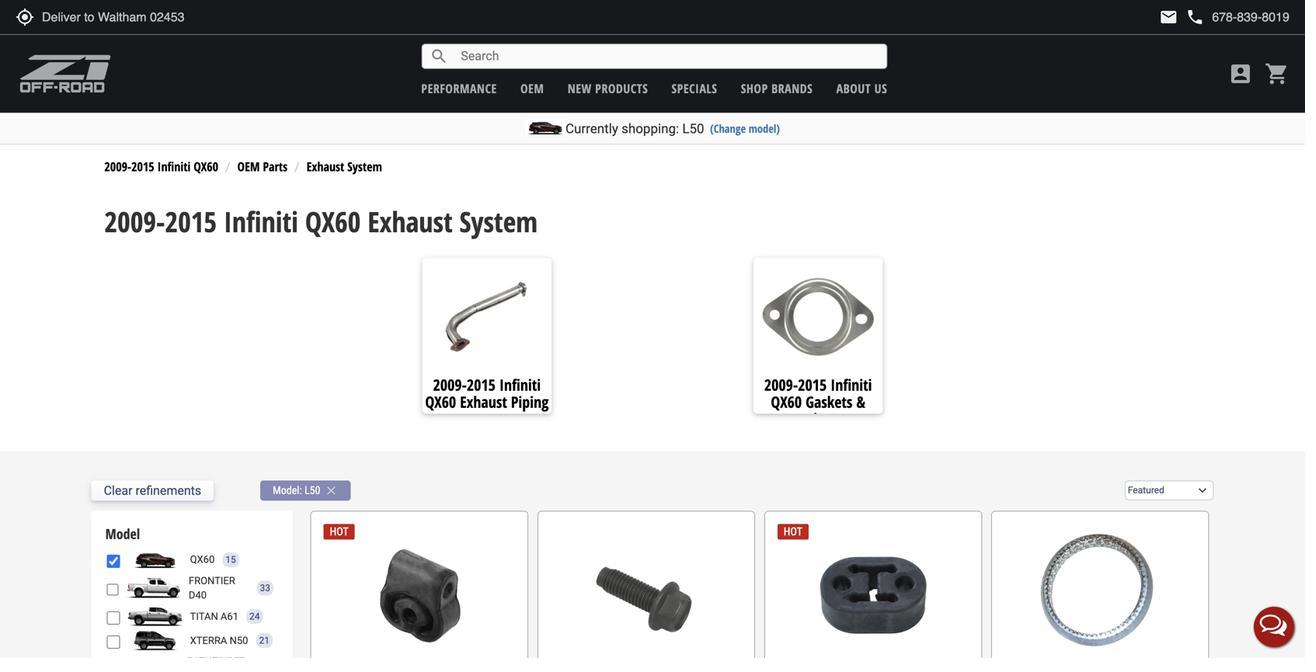 Task type: vqa. For each thing, say whether or not it's contained in the screenshot.
The New Products link
yes



Task type: locate. For each thing, give the bounding box(es) containing it.
1 vertical spatial oem
[[237, 158, 260, 175]]

exhaust inside 2009-2015 infiniti qx60 exhaust piping
[[460, 391, 507, 412]]

frontier
[[189, 575, 235, 587]]

2015 inside 2009-2015 infiniti qx60 exhaust piping
[[467, 374, 496, 395]]

performance link
[[421, 80, 497, 97]]

infiniti qx60 l50 2013 2014 2015 2016 2017 2018 2019 2020 vq35de vq35dd 3.5l z1 off-road image
[[124, 550, 186, 570]]

1 horizontal spatial exhaust
[[368, 202, 453, 240]]

oem
[[521, 80, 544, 97], [237, 158, 260, 175]]

performance
[[421, 80, 497, 97]]

currently
[[566, 121, 618, 136]]

oem parts
[[237, 158, 288, 175]]

exhaust for piping
[[460, 391, 507, 412]]

infiniti inside 2009-2015 infiniti qx60 exhaust piping
[[499, 374, 541, 395]]

exhaust for system
[[368, 202, 453, 240]]

close
[[324, 483, 338, 497]]

brands
[[772, 80, 813, 97]]

exhaust
[[307, 158, 344, 175], [368, 202, 453, 240], [460, 391, 507, 412]]

currently shopping: l50 (change model)
[[566, 121, 780, 136]]

xterra
[[190, 635, 227, 646]]

qx60 inside 2009-2015 infiniti qx60 gaskets & hardware
[[771, 391, 802, 412]]

&
[[856, 391, 866, 412]]

15
[[226, 554, 236, 565]]

0 vertical spatial l50
[[682, 121, 704, 136]]

titan a61
[[190, 611, 239, 622]]

qx60 for 2009-2015 infiniti qx60 exhaust system
[[305, 202, 361, 240]]

(change
[[710, 121, 746, 136]]

1 horizontal spatial oem
[[521, 80, 544, 97]]

system
[[347, 158, 382, 175], [460, 202, 538, 240]]

0 vertical spatial system
[[347, 158, 382, 175]]

(change model) link
[[710, 121, 780, 136]]

piping
[[511, 391, 549, 412]]

exhaust system link
[[307, 158, 382, 175]]

oem left new
[[521, 80, 544, 97]]

phone
[[1186, 8, 1205, 26]]

2009- inside 2009-2015 infiniti qx60 exhaust piping
[[433, 374, 467, 395]]

1 vertical spatial l50
[[305, 484, 320, 497]]

2015 for 2009-2015 infiniti qx60 gaskets & hardware
[[798, 374, 827, 395]]

l50 inside model: l50 close
[[305, 484, 320, 497]]

new products link
[[568, 80, 648, 97]]

2 horizontal spatial exhaust
[[460, 391, 507, 412]]

hardware
[[788, 408, 848, 430]]

infiniti
[[157, 158, 191, 175], [224, 202, 298, 240], [499, 374, 541, 395], [831, 374, 872, 395]]

parts
[[263, 158, 288, 175]]

shop
[[741, 80, 768, 97]]

qx60 inside 2009-2015 infiniti qx60 exhaust piping
[[425, 391, 456, 412]]

33
[[260, 583, 270, 594]]

Search search field
[[449, 44, 887, 68]]

clear
[[104, 483, 132, 498]]

0 horizontal spatial oem
[[237, 158, 260, 175]]

infiniti inside 2009-2015 infiniti qx60 gaskets & hardware
[[831, 374, 872, 395]]

nissan titan xd h61 2016 2017 2018 2019 2020 cummins diesel z1 off-road image
[[124, 607, 186, 627]]

clear refinements
[[104, 483, 201, 498]]

infiniti for 2009-2015 infiniti qx60 gaskets & hardware
[[831, 374, 872, 395]]

new products
[[568, 80, 648, 97]]

oem link
[[521, 80, 544, 97]]

0 horizontal spatial l50
[[305, 484, 320, 497]]

clear refinements button
[[91, 480, 214, 501]]

l50 left close
[[305, 484, 320, 497]]

0 vertical spatial oem
[[521, 80, 544, 97]]

2015
[[131, 158, 154, 175], [165, 202, 217, 240], [467, 374, 496, 395], [798, 374, 827, 395]]

about us link
[[836, 80, 887, 97]]

model
[[105, 525, 140, 544]]

oem parts link
[[237, 158, 288, 175]]

0 horizontal spatial system
[[347, 158, 382, 175]]

qx60
[[194, 158, 218, 175], [305, 202, 361, 240], [425, 391, 456, 412], [771, 391, 802, 412], [190, 554, 215, 565]]

phone link
[[1186, 8, 1290, 26]]

2009- inside 2009-2015 infiniti qx60 gaskets & hardware
[[764, 374, 798, 395]]

None checkbox
[[107, 612, 120, 625]]

2 vertical spatial exhaust
[[460, 391, 507, 412]]

l50 left '(change'
[[682, 121, 704, 136]]

mail link
[[1160, 8, 1178, 26]]

oem for oem link
[[521, 80, 544, 97]]

2015 inside 2009-2015 infiniti qx60 gaskets & hardware
[[798, 374, 827, 395]]

oem left parts
[[237, 158, 260, 175]]

oem for oem parts
[[237, 158, 260, 175]]

infiniti for 2009-2015 infiniti qx60 exhaust piping
[[499, 374, 541, 395]]

None checkbox
[[107, 555, 120, 568], [107, 583, 119, 596], [107, 636, 120, 649], [107, 555, 120, 568], [107, 583, 119, 596], [107, 636, 120, 649]]

2009-2015 infiniti qx60 gaskets & hardware
[[764, 374, 872, 430]]

gaskets
[[806, 391, 853, 412]]

refinements
[[136, 483, 201, 498]]

a61
[[221, 611, 239, 622]]

1 horizontal spatial system
[[460, 202, 538, 240]]

l50
[[682, 121, 704, 136], [305, 484, 320, 497]]

0 horizontal spatial exhaust
[[307, 158, 344, 175]]

1 vertical spatial exhaust
[[368, 202, 453, 240]]

0 vertical spatial exhaust
[[307, 158, 344, 175]]

2009-
[[104, 158, 131, 175], [104, 202, 165, 240], [433, 374, 467, 395], [764, 374, 798, 395]]

2009-2015 infiniti qx60 exhaust piping link
[[422, 374, 552, 412]]

shopping_cart link
[[1261, 61, 1290, 86]]

model: l50 close
[[273, 483, 338, 497]]



Task type: describe. For each thing, give the bounding box(es) containing it.
us
[[875, 80, 887, 97]]

new
[[568, 80, 592, 97]]

infiniti for 2009-2015 infiniti qx60
[[157, 158, 191, 175]]

z1 motorsports logo image
[[19, 54, 112, 93]]

2009- for 2009-2015 infiniti qx60 gaskets & hardware
[[764, 374, 798, 395]]

model:
[[273, 484, 302, 497]]

model)
[[749, 121, 780, 136]]

specials
[[672, 80, 717, 97]]

2009-2015 infiniti qx60 exhaust system
[[104, 202, 538, 240]]

21
[[259, 635, 270, 646]]

qx60 for 2009-2015 infiniti qx60 gaskets & hardware
[[771, 391, 802, 412]]

infiniti for 2009-2015 infiniti qx60 exhaust system
[[224, 202, 298, 240]]

search
[[430, 47, 449, 66]]

frontier d40
[[189, 575, 235, 601]]

1 horizontal spatial l50
[[682, 121, 704, 136]]

2009-2015 infiniti qx60 exhaust piping
[[425, 374, 549, 412]]

2009- for 2009-2015 infiniti qx60
[[104, 158, 131, 175]]

mail
[[1160, 8, 1178, 26]]

mail phone
[[1160, 8, 1205, 26]]

2009-2015 infiniti qx60
[[104, 158, 218, 175]]

shop brands
[[741, 80, 813, 97]]

specials link
[[672, 80, 717, 97]]

nissan frontier d40 2005 2006 2007 2008 2009 2010 2011 2012 2013 2014 2015 2016 2017 2018 2019 2020 2021 vq40de vq38dd qr25de 4.0l 3.8l 2.5l s se sl sv le xe pro-4x offroad z1 off-road image
[[123, 578, 185, 598]]

24
[[249, 611, 260, 622]]

1 vertical spatial system
[[460, 202, 538, 240]]

n50
[[230, 635, 248, 646]]

2015 for 2009-2015 infiniti qx60 exhaust piping
[[467, 374, 496, 395]]

about
[[836, 80, 871, 97]]

shop brands link
[[741, 80, 813, 97]]

2009- for 2009-2015 infiniti qx60 exhaust system
[[104, 202, 165, 240]]

2015 for 2009-2015 infiniti qx60 exhaust system
[[165, 202, 217, 240]]

products
[[595, 80, 648, 97]]

titan
[[190, 611, 218, 622]]

qx60 for 2009-2015 infiniti qx60
[[194, 158, 218, 175]]

about us
[[836, 80, 887, 97]]

shopping_cart
[[1265, 61, 1290, 86]]

account_box link
[[1224, 61, 1257, 86]]

nissan xterra n50 2005 2006 2007 2008 2009 2010 2011 2012 2013 2014 2015 vq40de 4.0l s se x pro-4x offroad z1 off-road image
[[124, 631, 186, 651]]

exhaust system
[[307, 158, 382, 175]]

2015 for 2009-2015 infiniti qx60
[[131, 158, 154, 175]]

my_location
[[16, 8, 34, 26]]

2009-2015 infiniti qx60 link
[[104, 158, 218, 175]]

d40
[[189, 589, 207, 601]]

2009-2015 infiniti qx60 gaskets & hardware link
[[754, 374, 883, 430]]

2009- for 2009-2015 infiniti qx60 exhaust piping
[[433, 374, 467, 395]]

qx60 for 2009-2015 infiniti qx60 exhaust piping
[[425, 391, 456, 412]]

shopping:
[[622, 121, 679, 136]]

xterra n50
[[190, 635, 248, 646]]

account_box
[[1228, 61, 1253, 86]]



